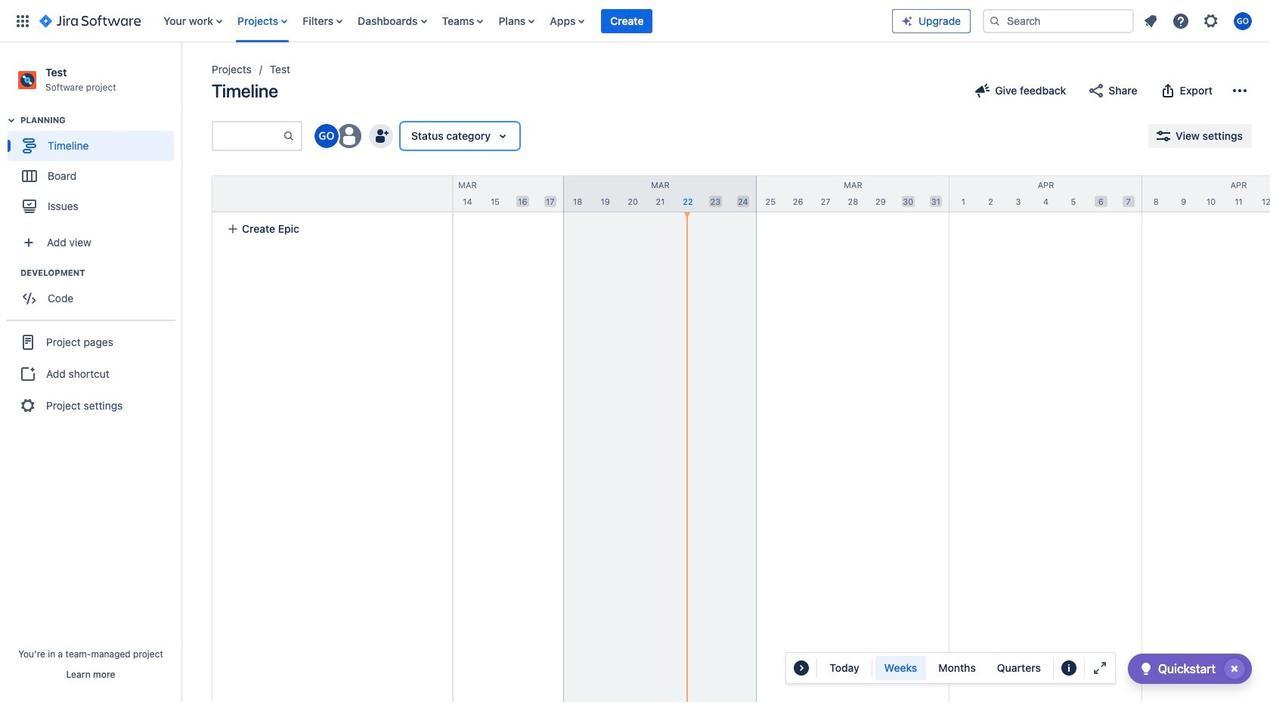Task type: describe. For each thing, give the bounding box(es) containing it.
1 horizontal spatial list
[[1137, 7, 1261, 34]]

planning image
[[2, 111, 20, 129]]

help image
[[1172, 12, 1190, 30]]

development image
[[2, 264, 20, 282]]

primary element
[[9, 0, 892, 42]]

row inside timeline grid
[[212, 176, 452, 212]]

3 column header from the left
[[564, 176, 757, 212]]

6 column header from the left
[[1142, 176, 1270, 212]]

dismiss quickstart image
[[1222, 657, 1247, 681]]

legend image
[[1060, 659, 1078, 677]]

4 column header from the left
[[757, 176, 950, 212]]

your profile and settings image
[[1234, 12, 1252, 30]]

Search timeline text field
[[213, 122, 283, 150]]

2 column header from the left
[[371, 176, 564, 212]]



Task type: locate. For each thing, give the bounding box(es) containing it.
5 column header from the left
[[950, 176, 1142, 212]]

sidebar navigation image
[[165, 60, 198, 91]]

notifications image
[[1142, 12, 1160, 30]]

row group inside timeline grid
[[212, 175, 452, 212]]

list item
[[601, 0, 653, 42]]

search image
[[989, 15, 1001, 27]]

row
[[212, 176, 452, 212]]

None search field
[[983, 9, 1134, 33]]

enter full screen image
[[1091, 659, 1109, 677]]

banner
[[0, 0, 1270, 42]]

heading
[[20, 114, 181, 126], [20, 267, 181, 279]]

list
[[156, 0, 892, 42], [1137, 7, 1261, 34]]

group
[[8, 114, 181, 226], [8, 267, 181, 318], [6, 320, 175, 427], [875, 656, 1050, 680]]

jira software image
[[39, 12, 141, 30], [39, 12, 141, 30]]

1 heading from the top
[[20, 114, 181, 126]]

column header
[[178, 176, 371, 212], [371, 176, 564, 212], [564, 176, 757, 212], [757, 176, 950, 212], [950, 176, 1142, 212], [1142, 176, 1270, 212]]

export icon image
[[1159, 82, 1177, 100]]

0 horizontal spatial list
[[156, 0, 892, 42]]

heading for development icon
[[20, 267, 181, 279]]

add people image
[[372, 127, 390, 145]]

sidebar element
[[0, 42, 181, 702]]

settings image
[[1202, 12, 1220, 30]]

row group
[[212, 175, 452, 212]]

0 vertical spatial heading
[[20, 114, 181, 126]]

heading for planning icon
[[20, 114, 181, 126]]

check image
[[1137, 660, 1155, 678]]

1 vertical spatial heading
[[20, 267, 181, 279]]

Search field
[[983, 9, 1134, 33]]

1 column header from the left
[[178, 176, 371, 212]]

2 heading from the top
[[20, 267, 181, 279]]

appswitcher icon image
[[14, 12, 32, 30]]

timeline grid
[[178, 175, 1270, 702]]



Task type: vqa. For each thing, say whether or not it's contained in the screenshot.
Create icon
no



